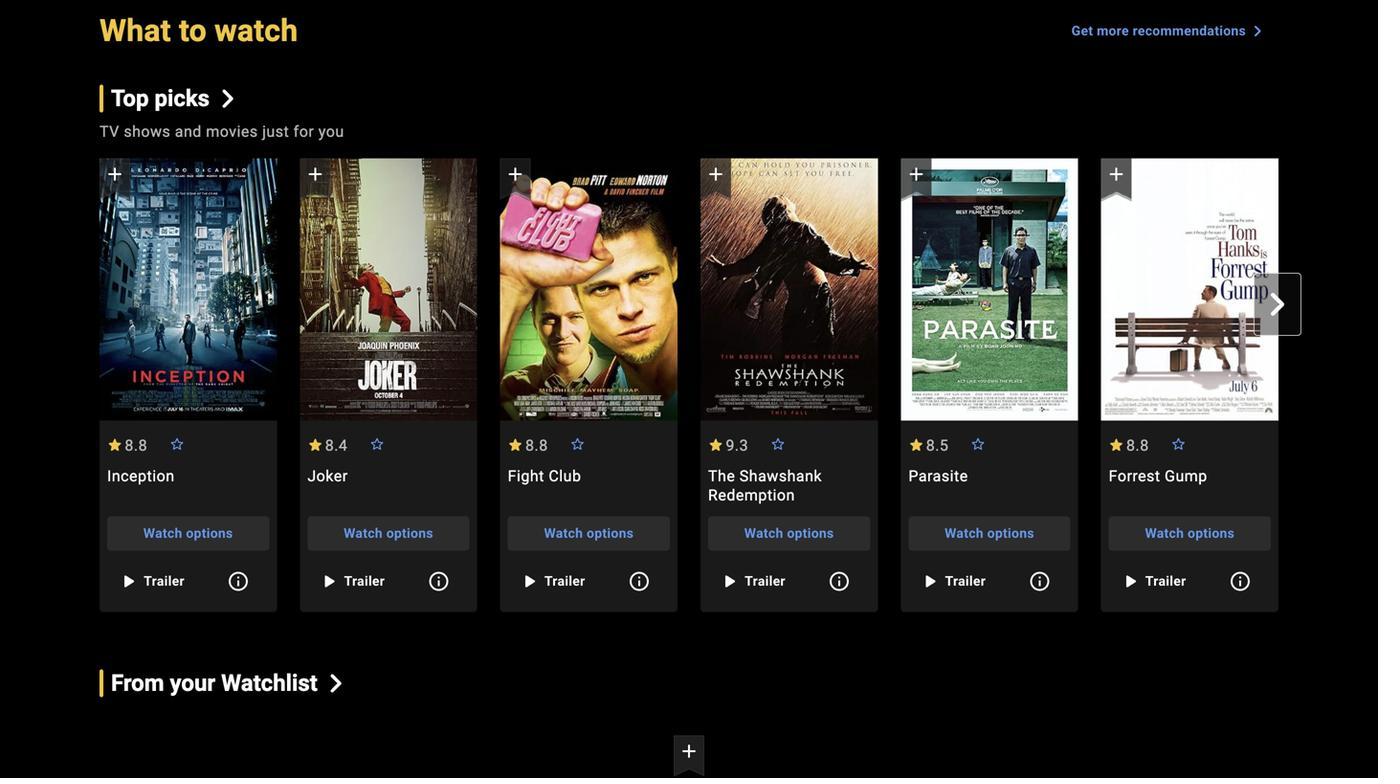 Task type: vqa. For each thing, say whether or not it's contained in the screenshot.
menu icon
no



Task type: describe. For each thing, give the bounding box(es) containing it.
parasite
[[909, 467, 968, 485]]

forrest gump
[[1109, 467, 1208, 485]]

parasite image
[[901, 158, 1078, 421]]

star inline image for forrest gump
[[1109, 439, 1124, 451]]

the shawshank redemption image
[[701, 158, 878, 421]]

watch options for inception
[[143, 526, 233, 541]]

get more recommendations
[[1072, 23, 1246, 39]]

shows
[[124, 122, 171, 141]]

star border inline image for forrest gump
[[1171, 438, 1186, 450]]

star border inline image for inception
[[169, 438, 185, 450]]

movies
[[206, 122, 258, 141]]

club
[[549, 467, 581, 485]]

what
[[100, 13, 171, 49]]

add image for fight
[[504, 163, 527, 186]]

trailer button for parasite
[[916, 564, 994, 599]]

inception image
[[100, 158, 277, 421]]

trailer for joker
[[344, 573, 385, 589]]

trailer for the shawshank redemption
[[745, 573, 786, 589]]

star border inline image for the shawshank redemption
[[770, 438, 786, 450]]

more information image for fight club
[[628, 570, 651, 593]]

more information image for forrest gump
[[1229, 570, 1252, 593]]

group containing 8.5
[[901, 158, 1078, 612]]

get
[[1072, 23, 1093, 39]]

trailer button for joker
[[315, 564, 393, 599]]

8.8 for forrest gump
[[1127, 437, 1149, 455]]

play arrow image for parasite
[[918, 570, 941, 593]]

inception
[[107, 467, 175, 485]]

forrest
[[1109, 467, 1161, 485]]

chevron right inline image
[[1266, 293, 1289, 316]]

star inline image for fight club
[[508, 439, 523, 451]]

star inline image for 8.5
[[909, 439, 924, 451]]

trailer for inception
[[144, 573, 185, 589]]

watch options for fight club
[[544, 526, 634, 541]]

more
[[1097, 23, 1129, 39]]

watch options for parasite
[[945, 526, 1035, 541]]

star border inline image for parasite
[[971, 438, 986, 450]]

watch for forrest gump
[[1145, 526, 1184, 541]]

get more recommendations button
[[1056, 14, 1279, 48]]

3 add image from the left
[[905, 163, 928, 186]]

forrest gump image
[[1101, 158, 1279, 421]]

watch for joker
[[344, 526, 383, 541]]

add image for joker
[[304, 163, 327, 186]]

chevron right inline image for top picks
[[219, 89, 237, 108]]

watch options for forrest gump
[[1145, 526, 1235, 541]]

joker
[[308, 467, 348, 485]]

inception link
[[100, 467, 277, 505]]

trailer button for the shawshank redemption
[[716, 564, 793, 599]]

and
[[175, 122, 202, 141]]

more information image for parasite
[[1028, 570, 1051, 593]]

options for forrest gump
[[1188, 526, 1235, 541]]

group containing 9.3
[[701, 158, 878, 612]]

add image for the
[[704, 163, 727, 186]]

tv shows and movies just for you
[[100, 122, 344, 141]]

play arrow image for the shawshank redemption
[[718, 570, 741, 593]]

trailer button for fight club
[[516, 564, 593, 599]]

watchlist
[[221, 670, 318, 697]]

options for the shawshank redemption
[[787, 526, 834, 541]]

play arrow image for inception
[[117, 570, 140, 593]]

for
[[294, 122, 314, 141]]

the shawshank redemption
[[708, 467, 822, 505]]

fight club
[[508, 467, 581, 485]]

picks
[[155, 85, 210, 112]]

watch options button for inception
[[107, 517, 269, 551]]

watch options button for parasite
[[909, 517, 1071, 551]]

shawshank
[[740, 467, 822, 485]]

top picks
[[111, 85, 210, 112]]

you
[[318, 122, 344, 141]]

top picks link
[[100, 85, 237, 112]]

more information image for joker
[[427, 570, 450, 593]]

watch for inception
[[143, 526, 182, 541]]

star inline image for 8.4
[[308, 439, 323, 451]]

star border inline image for fight club
[[570, 438, 585, 450]]

trailer for fight club
[[544, 573, 585, 589]]



Task type: locate. For each thing, give the bounding box(es) containing it.
1 horizontal spatial chevron right inline image
[[327, 674, 345, 693]]

add image
[[504, 163, 527, 186], [704, 163, 727, 186], [905, 163, 928, 186]]

watch options button down fight club "link"
[[508, 517, 670, 551]]

chevron right inline image inside top picks link
[[219, 89, 237, 108]]

2 horizontal spatial add image
[[1105, 163, 1128, 186]]

watch options down parasite link
[[945, 526, 1035, 541]]

1 watch from the left
[[143, 526, 182, 541]]

add image
[[103, 163, 126, 186], [304, 163, 327, 186], [1105, 163, 1128, 186]]

2 horizontal spatial add image
[[905, 163, 928, 186]]

0 horizontal spatial star inline image
[[308, 439, 323, 451]]

from your watchlist
[[111, 670, 318, 697]]

watch down inception link
[[143, 526, 182, 541]]

chevron right inline image
[[219, 89, 237, 108], [327, 674, 345, 693]]

1 horizontal spatial more information image
[[828, 570, 851, 593]]

options down parasite link
[[987, 526, 1035, 541]]

2 star border inline image from the left
[[971, 438, 986, 450]]

1 watch options button from the left
[[107, 517, 269, 551]]

trailer
[[144, 573, 185, 589], [344, 573, 385, 589], [544, 573, 585, 589], [745, 573, 786, 589], [945, 573, 986, 589], [1146, 573, 1186, 589]]

4 options from the left
[[787, 526, 834, 541]]

5 watch from the left
[[945, 526, 984, 541]]

8.4
[[325, 437, 348, 455]]

3 more information image from the left
[[1028, 570, 1051, 593]]

chevron right inline image right 'watchlist'
[[327, 674, 345, 693]]

options down joker link
[[386, 526, 433, 541]]

options for parasite
[[987, 526, 1035, 541]]

watch down 'redemption'
[[744, 526, 784, 541]]

5 trailer from the left
[[945, 573, 986, 589]]

4 watch options from the left
[[744, 526, 834, 541]]

2 star inline image from the left
[[909, 439, 924, 451]]

trailer for forrest gump
[[1146, 573, 1186, 589]]

6 trailer button from the left
[[1117, 564, 1194, 599]]

star border inline image right "8.5"
[[971, 438, 986, 450]]

watch
[[215, 13, 298, 49]]

4 watch from the left
[[744, 526, 784, 541]]

star border inline image up inception link
[[169, 438, 185, 450]]

top
[[111, 85, 149, 112]]

1 horizontal spatial add image
[[304, 163, 327, 186]]

what to watch
[[100, 13, 298, 49]]

3 trailer from the left
[[544, 573, 585, 589]]

more information image for inception
[[227, 570, 250, 593]]

2 star inline image from the left
[[508, 439, 523, 451]]

the
[[708, 467, 735, 485]]

options down forrest gump link
[[1188, 526, 1235, 541]]

1 vertical spatial chevron right inline image
[[327, 674, 345, 693]]

4 star inline image from the left
[[1109, 439, 1124, 451]]

gump
[[1165, 467, 1208, 485]]

2 add image from the left
[[704, 163, 727, 186]]

5 trailer button from the left
[[916, 564, 994, 599]]

star border inline image up club
[[570, 438, 585, 450]]

2 horizontal spatial 8.8
[[1127, 437, 1149, 455]]

1 play arrow image from the left
[[117, 570, 140, 593]]

joker image
[[300, 158, 477, 421]]

watch options button for forrest gump
[[1109, 517, 1271, 551]]

4 more information image from the left
[[1229, 570, 1252, 593]]

5 watch options button from the left
[[909, 517, 1071, 551]]

the shawshank redemption link
[[701, 467, 878, 505]]

1 horizontal spatial 8.8
[[526, 437, 548, 455]]

3 star inline image from the left
[[708, 439, 724, 451]]

2 play arrow image from the left
[[518, 570, 541, 593]]

options down the shawshank redemption link
[[787, 526, 834, 541]]

1 star inline image from the left
[[308, 439, 323, 451]]

watch options down joker link
[[344, 526, 433, 541]]

more information image
[[227, 570, 250, 593], [628, 570, 651, 593], [1028, 570, 1051, 593], [1229, 570, 1252, 593]]

play arrow image for forrest gump
[[1119, 570, 1142, 593]]

play arrow image
[[117, 570, 140, 593], [518, 570, 541, 593], [718, 570, 741, 593], [918, 570, 941, 593], [1119, 570, 1142, 593]]

add image for inception
[[103, 163, 126, 186]]

1 8.8 from the left
[[125, 437, 147, 455]]

trailer for parasite
[[945, 573, 986, 589]]

star inline image up fight
[[508, 439, 523, 451]]

0 horizontal spatial star border inline image
[[570, 438, 585, 450]]

1 star inline image from the left
[[107, 439, 123, 451]]

star inline image left "8.5"
[[909, 439, 924, 451]]

options for fight club
[[587, 526, 634, 541]]

star border inline image up gump
[[1171, 438, 1186, 450]]

6 options from the left
[[1188, 526, 1235, 541]]

1 add image from the left
[[504, 163, 527, 186]]

recommendations
[[1133, 23, 1246, 39]]

play arrow image
[[317, 570, 340, 593]]

star inline image up forrest
[[1109, 439, 1124, 451]]

4 star border inline image from the left
[[1171, 438, 1186, 450]]

1 trailer from the left
[[144, 573, 185, 589]]

star border inline image
[[169, 438, 185, 450], [370, 438, 385, 450], [770, 438, 786, 450], [1171, 438, 1186, 450]]

6 watch options from the left
[[1145, 526, 1235, 541]]

star border inline image for joker
[[370, 438, 385, 450]]

2 add image from the left
[[304, 163, 327, 186]]

star inline image left 8.4 on the left
[[308, 439, 323, 451]]

more information image
[[427, 570, 450, 593], [828, 570, 851, 593]]

chevron right inline image for from your watchlist
[[327, 674, 345, 693]]

star inline image up "inception" at the left bottom of page
[[107, 439, 123, 451]]

more information image for the shawshank redemption
[[828, 570, 851, 593]]

3 8.8 from the left
[[1127, 437, 1149, 455]]

chevron right inline image up movies
[[219, 89, 237, 108]]

5 watch options from the left
[[945, 526, 1035, 541]]

watch for the shawshank redemption
[[744, 526, 784, 541]]

watch options button for fight club
[[508, 517, 670, 551]]

from your watchlist link
[[100, 670, 345, 697]]

watch options down inception link
[[143, 526, 233, 541]]

2 star border inline image from the left
[[370, 438, 385, 450]]

trailer button for forrest gump
[[1117, 564, 1194, 599]]

star border inline image up shawshank
[[770, 438, 786, 450]]

3 star border inline image from the left
[[770, 438, 786, 450]]

0 horizontal spatial add image
[[504, 163, 527, 186]]

1 star border inline image from the left
[[570, 438, 585, 450]]

joker link
[[300, 467, 477, 505]]

watch options button down joker link
[[308, 517, 470, 551]]

2 trailer button from the left
[[315, 564, 393, 599]]

parasite link
[[901, 467, 1078, 505]]

2 watch from the left
[[344, 526, 383, 541]]

1 more information image from the left
[[227, 570, 250, 593]]

trailer button for inception
[[115, 564, 192, 599]]

1 horizontal spatial star inline image
[[909, 439, 924, 451]]

star inline image for the shawshank redemption
[[708, 439, 724, 451]]

tv
[[100, 122, 120, 141]]

8.8 for fight club
[[526, 437, 548, 455]]

star border inline image right 8.4 on the left
[[370, 438, 385, 450]]

2 options from the left
[[386, 526, 433, 541]]

watch options down forrest gump link
[[1145, 526, 1235, 541]]

9.3
[[726, 437, 749, 455]]

watch options button for joker
[[308, 517, 470, 551]]

just
[[262, 122, 289, 141]]

watch options down fight club "link"
[[544, 526, 634, 541]]

watch options button for the shawshank redemption
[[708, 517, 870, 551]]

watch
[[143, 526, 182, 541], [344, 526, 383, 541], [544, 526, 583, 541], [744, 526, 784, 541], [945, 526, 984, 541], [1145, 526, 1184, 541]]

options for joker
[[386, 526, 433, 541]]

0 horizontal spatial 8.8
[[125, 437, 147, 455]]

8.5
[[926, 437, 949, 455]]

2 watch options button from the left
[[308, 517, 470, 551]]

play arrow image for fight club
[[518, 570, 541, 593]]

2 more information image from the left
[[628, 570, 651, 593]]

watch for parasite
[[945, 526, 984, 541]]

3 watch options from the left
[[544, 526, 634, 541]]

8.8 for inception
[[125, 437, 147, 455]]

4 trailer button from the left
[[716, 564, 793, 599]]

watch options button down inception link
[[107, 517, 269, 551]]

3 play arrow image from the left
[[718, 570, 741, 593]]

forrest gump link
[[1101, 467, 1279, 505]]

1 horizontal spatial add image
[[704, 163, 727, 186]]

add image for forrest gump
[[1105, 163, 1128, 186]]

3 watch options button from the left
[[508, 517, 670, 551]]

3 watch from the left
[[544, 526, 583, 541]]

1 star border inline image from the left
[[169, 438, 185, 450]]

3 trailer button from the left
[[516, 564, 593, 599]]

watch down fight club "link"
[[544, 526, 583, 541]]

watch down parasite link
[[945, 526, 984, 541]]

2 8.8 from the left
[[526, 437, 548, 455]]

1 watch options from the left
[[143, 526, 233, 541]]

your
[[170, 670, 215, 697]]

from
[[111, 670, 164, 697]]

options down fight club "link"
[[587, 526, 634, 541]]

star inline image
[[308, 439, 323, 451], [909, 439, 924, 451]]

watch options button
[[107, 517, 269, 551], [308, 517, 470, 551], [508, 517, 670, 551], [708, 517, 870, 551], [909, 517, 1071, 551], [1109, 517, 1271, 551]]

watch options button down parasite link
[[909, 517, 1071, 551]]

options for inception
[[186, 526, 233, 541]]

8.8 up "inception" at the left bottom of page
[[125, 437, 147, 455]]

star inline image for inception
[[107, 439, 123, 451]]

4 trailer from the left
[[745, 573, 786, 589]]

fight
[[508, 467, 545, 485]]

8.8 up forrest
[[1127, 437, 1149, 455]]

0 vertical spatial chevron right inline image
[[219, 89, 237, 108]]

5 play arrow image from the left
[[1119, 570, 1142, 593]]

trailer button
[[115, 564, 192, 599], [315, 564, 393, 599], [516, 564, 593, 599], [716, 564, 793, 599], [916, 564, 994, 599], [1117, 564, 1194, 599]]

fight club image
[[500, 158, 678, 421]]

watch options button down forrest gump link
[[1109, 517, 1271, 551]]

star inline image
[[107, 439, 123, 451], [508, 439, 523, 451], [708, 439, 724, 451], [1109, 439, 1124, 451]]

watch options
[[143, 526, 233, 541], [344, 526, 433, 541], [544, 526, 634, 541], [744, 526, 834, 541], [945, 526, 1035, 541], [1145, 526, 1235, 541]]

to
[[179, 13, 207, 49]]

group
[[77, 158, 1302, 616], [100, 158, 277, 612], [100, 158, 277, 421], [300, 158, 477, 612], [300, 158, 477, 421], [500, 158, 678, 612], [500, 158, 678, 421], [701, 158, 878, 612], [701, 158, 878, 421], [901, 158, 1078, 612], [901, 158, 1078, 421], [1101, 158, 1279, 612], [1101, 158, 1279, 421]]

4 play arrow image from the left
[[918, 570, 941, 593]]

watch options for joker
[[344, 526, 433, 541]]

options down inception link
[[186, 526, 233, 541]]

1 more information image from the left
[[427, 570, 450, 593]]

watch options for the shawshank redemption
[[744, 526, 834, 541]]

1 horizontal spatial star border inline image
[[971, 438, 986, 450]]

2 more information image from the left
[[828, 570, 851, 593]]

8.8
[[125, 437, 147, 455], [526, 437, 548, 455], [1127, 437, 1149, 455]]

1 trailer button from the left
[[115, 564, 192, 599]]

star inline image left 9.3
[[708, 439, 724, 451]]

5 options from the left
[[987, 526, 1035, 541]]

fight club link
[[500, 467, 678, 505]]

chevron right image
[[1246, 20, 1269, 43]]

1 options from the left
[[186, 526, 233, 541]]

3 options from the left
[[587, 526, 634, 541]]

watch down forrest gump link
[[1145, 526, 1184, 541]]

6 watch from the left
[[1145, 526, 1184, 541]]

1 add image from the left
[[103, 163, 126, 186]]

watch down joker link
[[344, 526, 383, 541]]

2 watch options from the left
[[344, 526, 433, 541]]

3 add image from the left
[[1105, 163, 1128, 186]]

watch options down the shawshank redemption link
[[744, 526, 834, 541]]

6 trailer from the left
[[1146, 573, 1186, 589]]

0 horizontal spatial add image
[[103, 163, 126, 186]]

0 horizontal spatial chevron right inline image
[[219, 89, 237, 108]]

watch for fight club
[[544, 526, 583, 541]]

6 watch options button from the left
[[1109, 517, 1271, 551]]

8.8 up fight club
[[526, 437, 548, 455]]

star border inline image
[[570, 438, 585, 450], [971, 438, 986, 450]]

chevron right inline image inside from your watchlist link
[[327, 674, 345, 693]]

group containing 8.4
[[300, 158, 477, 612]]

0 horizontal spatial more information image
[[427, 570, 450, 593]]

watch options button down the shawshank redemption link
[[708, 517, 870, 551]]

2 trailer from the left
[[344, 573, 385, 589]]

4 watch options button from the left
[[708, 517, 870, 551]]

redemption
[[708, 486, 795, 505]]

options
[[186, 526, 233, 541], [386, 526, 433, 541], [587, 526, 634, 541], [787, 526, 834, 541], [987, 526, 1035, 541], [1188, 526, 1235, 541]]



